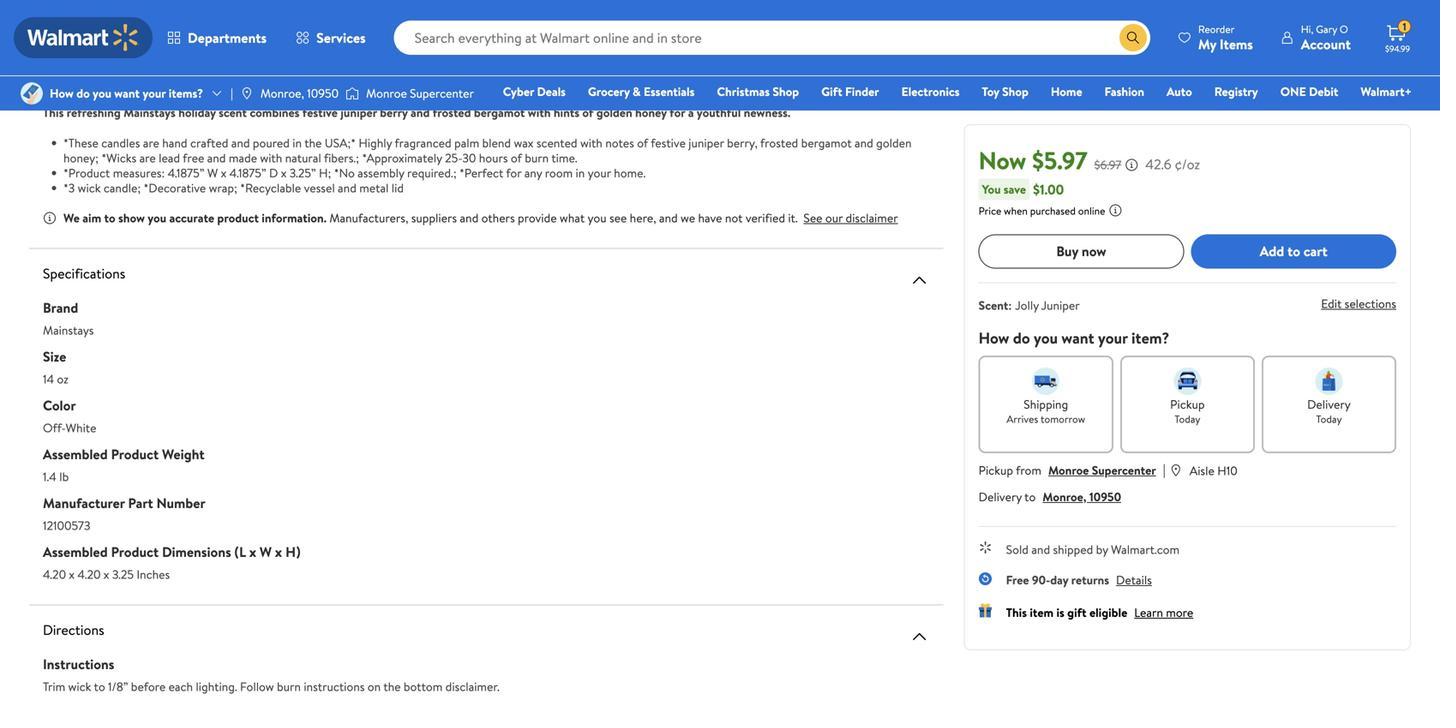 Task type: locate. For each thing, give the bounding box(es) containing it.
supercenter inside pickup from monroe supercenter |
[[1092, 462, 1157, 479]]

0 vertical spatial product
[[43, 67, 90, 86]]

departments
[[188, 28, 267, 47]]

1 vertical spatial assembled
[[43, 543, 108, 562]]

the inside *these candles are hand crafted and poured in the usa;* highly fragranced palm blend wax scented with notes of festive juniper berry, frosted bergamot and golden honey; *wicks are lead free and made with natural fibers.; *approximately 25-30 hours of burn time. *product measures: 4.1875" w x 4.1875" d x 3.25" h; *no assembly required.; *perfect for any room in your home. *3 wick candle; *decorative wrap; *recyclable vessel and metal lid
[[305, 135, 322, 151]]

more
[[1167, 604, 1194, 621]]

4.20
[[43, 566, 66, 583], [78, 566, 101, 583]]

1 horizontal spatial want
[[1062, 327, 1095, 349]]

4.1875"
[[168, 165, 205, 181], [230, 165, 266, 181]]

0 horizontal spatial |
[[231, 85, 233, 102]]

monroe, up combines
[[261, 85, 304, 102]]

this
[[43, 104, 64, 121], [1007, 604, 1027, 621]]

sold and shipped by walmart.com
[[1007, 541, 1180, 558]]

2 vertical spatial your
[[1099, 327, 1128, 349]]

0 vertical spatial burn
[[525, 150, 549, 166]]

gift finder link
[[814, 82, 887, 101]]

 image for monroe, 10950
[[240, 87, 254, 100]]

wick
[[78, 180, 101, 196], [68, 679, 91, 696]]

*3
[[63, 180, 75, 196]]

selections
[[1345, 295, 1397, 312]]

10950 down monroe supercenter button
[[1090, 489, 1122, 505]]

the right 'on'
[[384, 679, 401, 696]]

brand mainstays size 14 oz color off-white assembled product weight 1.4 lb manufacturer part number 12100573 assembled product dimensions (l x w x h) 4.20 x 4.20 x 3.25 inches
[[43, 298, 301, 583]]

0 vertical spatial this
[[43, 104, 64, 121]]

1 vertical spatial monroe
[[1049, 462, 1089, 479]]

1 vertical spatial frosted
[[761, 135, 799, 151]]

supercenter up this refreshing mainstays holiday scent combines festive juniper berry and frosted bergamot with hints of golden honey for a youthful newness.
[[410, 85, 474, 102]]

0 horizontal spatial festive
[[303, 104, 338, 121]]

learn more button
[[1135, 604, 1194, 621]]

do down jolly
[[1013, 327, 1031, 349]]

today inside pickup today
[[1175, 412, 1201, 426]]

for left the a
[[670, 104, 686, 121]]

monroe up "monroe, 10950" button
[[1049, 462, 1089, 479]]

and left the others
[[460, 210, 479, 226]]

the inside instructions trim wick to 1/8" before each lighting. follow burn instructions on the bottom disclaimer.
[[384, 679, 401, 696]]

today inside delivery today
[[1317, 412, 1343, 426]]

toy
[[982, 83, 1000, 100]]

1 horizontal spatial frosted
[[761, 135, 799, 151]]

jolly
[[1016, 297, 1039, 314]]

burn inside instructions trim wick to 1/8" before each lighting. follow burn instructions on the bottom disclaimer.
[[277, 679, 301, 696]]

|
[[231, 85, 233, 102], [1163, 460, 1166, 479]]

x left the made
[[221, 165, 227, 181]]

lead
[[159, 150, 180, 166]]

0 horizontal spatial burn
[[277, 679, 301, 696]]

0 horizontal spatial juniper
[[341, 104, 377, 121]]

42.6 ¢/oz you save $1.00
[[983, 155, 1201, 199]]

burn right follow
[[277, 679, 301, 696]]

to left cart
[[1288, 242, 1301, 261]]

frosted
[[433, 104, 471, 121], [761, 135, 799, 151]]

product left "weight"
[[111, 445, 159, 464]]

do for how do you want your item?
[[1013, 327, 1031, 349]]

disclaimer.
[[446, 679, 500, 696]]

1 horizontal spatial your
[[588, 165, 611, 181]]

pickup today
[[1171, 396, 1205, 426]]

services button
[[281, 17, 380, 58]]

how for how do you want your item?
[[979, 327, 1010, 349]]

do up refreshing on the left
[[76, 85, 90, 102]]

the left usa;*
[[305, 135, 322, 151]]

0 horizontal spatial  image
[[240, 87, 254, 100]]

1 horizontal spatial monroe
[[1049, 462, 1089, 479]]

1 vertical spatial mainstays
[[43, 322, 94, 339]]

and right the sold
[[1032, 541, 1051, 558]]

shop up the newness.
[[773, 83, 799, 100]]

0 vertical spatial your
[[143, 85, 166, 102]]

of left any at the left top of the page
[[511, 150, 522, 166]]

1 horizontal spatial festive
[[651, 135, 686, 151]]

1 today from the left
[[1175, 412, 1201, 426]]

bergamot down cyber
[[474, 104, 525, 121]]

see
[[610, 210, 627, 226]]

with right the made
[[260, 150, 282, 166]]

product down walmart image
[[43, 67, 90, 86]]

1 horizontal spatial supercenter
[[1092, 462, 1157, 479]]

items
[[1220, 35, 1254, 54]]

delivery for to
[[979, 489, 1022, 505]]

and left we
[[659, 210, 678, 226]]

sold
[[1007, 541, 1029, 558]]

1 assembled from the top
[[43, 445, 108, 464]]

2 today from the left
[[1317, 412, 1343, 426]]

0 horizontal spatial pickup
[[979, 462, 1014, 479]]

to down the from
[[1025, 489, 1036, 505]]

natural
[[285, 150, 321, 166]]

0 horizontal spatial 4.1875"
[[168, 165, 205, 181]]

0 horizontal spatial golden
[[597, 104, 633, 121]]

1 vertical spatial wick
[[68, 679, 91, 696]]

you
[[983, 181, 1001, 197]]

assembled down 12100573
[[43, 543, 108, 562]]

bottom
[[404, 679, 443, 696]]

to inside instructions trim wick to 1/8" before each lighting. follow burn instructions on the bottom disclaimer.
[[94, 679, 105, 696]]

supercenter up "monroe, 10950" button
[[1092, 462, 1157, 479]]

follow
[[240, 679, 274, 696]]

0 horizontal spatial monroe,
[[261, 85, 304, 102]]

1 horizontal spatial 4.20
[[78, 566, 101, 583]]

today down intent image for pickup
[[1175, 412, 1201, 426]]

golden
[[597, 104, 633, 121], [877, 135, 912, 151]]

monroe, down pickup from monroe supercenter |
[[1043, 489, 1087, 505]]

0 horizontal spatial this
[[43, 104, 64, 121]]

0 horizontal spatial mainstays
[[43, 322, 94, 339]]

product details image
[[910, 73, 930, 93]]

0 horizontal spatial today
[[1175, 412, 1201, 426]]

1 horizontal spatial in
[[576, 165, 585, 181]]

price when purchased online
[[979, 203, 1106, 218]]

 image up usa;*
[[346, 85, 359, 102]]

1 horizontal spatial this
[[1007, 604, 1027, 621]]

item?
[[1132, 327, 1170, 349]]

wick down instructions
[[68, 679, 91, 696]]

services
[[317, 28, 366, 47]]

2 horizontal spatial your
[[1099, 327, 1128, 349]]

1 vertical spatial bergamot
[[801, 135, 852, 151]]

golden inside *these candles are hand crafted and poured in the usa;* highly fragranced palm blend wax scented with notes of festive juniper berry, frosted bergamot and golden honey; *wicks are lead free and made with natural fibers.; *approximately 25-30 hours of burn time. *product measures: 4.1875" w x 4.1875" d x 3.25" h; *no assembly required.; *perfect for any room in your home. *3 wick candle; *decorative wrap; *recyclable vessel and metal lid
[[877, 135, 912, 151]]

h)
[[286, 543, 301, 562]]

frosted down the newness.
[[761, 135, 799, 151]]

1 vertical spatial want
[[1062, 327, 1095, 349]]

assembled up lb
[[43, 445, 108, 464]]

2 shop from the left
[[1003, 83, 1029, 100]]

crafted
[[190, 135, 228, 151]]

pickup for pickup today
[[1171, 396, 1205, 413]]

for left any at the left top of the page
[[506, 165, 522, 181]]

golden down finder
[[877, 135, 912, 151]]

0 horizontal spatial how
[[50, 85, 74, 102]]

shop inside christmas shop link
[[773, 83, 799, 100]]

to left 1/8"
[[94, 679, 105, 696]]

0 horizontal spatial monroe
[[366, 85, 407, 102]]

w right (l
[[260, 543, 272, 562]]

0 horizontal spatial for
[[506, 165, 522, 181]]

this for this item is gift eligible learn more
[[1007, 604, 1027, 621]]

you down juniper
[[1034, 327, 1058, 349]]

your left item?
[[1099, 327, 1128, 349]]

we
[[681, 210, 696, 226]]

1 vertical spatial in
[[576, 165, 585, 181]]

1 vertical spatial supercenter
[[1092, 462, 1157, 479]]

cyber deals link
[[496, 82, 574, 101]]

manufacturers,
[[330, 210, 409, 226]]

4.1875" down hand
[[168, 165, 205, 181]]

this for this refreshing mainstays holiday scent combines festive juniper berry and frosted bergamot with hints of golden honey for a youthful newness.
[[43, 104, 64, 121]]

1 vertical spatial monroe,
[[1043, 489, 1087, 505]]

w inside *these candles are hand crafted and poured in the usa;* highly fragranced palm blend wax scented with notes of festive juniper berry, frosted bergamot and golden honey; *wicks are lead free and made with natural fibers.; *approximately 25-30 hours of burn time. *product measures: 4.1875" w x 4.1875" d x 3.25" h; *no assembly required.; *perfect for any room in your home. *3 wick candle; *decorative wrap; *recyclable vessel and metal lid
[[207, 165, 218, 181]]

buy
[[1057, 242, 1079, 261]]

delivery down the intent image for delivery
[[1308, 396, 1351, 413]]

0 vertical spatial 10950
[[307, 85, 339, 102]]

90-
[[1032, 572, 1051, 589]]

0 horizontal spatial the
[[305, 135, 322, 151]]

0 vertical spatial juniper
[[341, 104, 377, 121]]

 image
[[21, 82, 43, 105]]

of right hints
[[583, 104, 594, 121]]

1 shop from the left
[[773, 83, 799, 100]]

frosted up palm
[[433, 104, 471, 121]]

0 horizontal spatial shop
[[773, 83, 799, 100]]

wick right *3
[[78, 180, 101, 196]]

0 vertical spatial want
[[114, 85, 140, 102]]

1 horizontal spatial  image
[[346, 85, 359, 102]]

 image
[[346, 85, 359, 102], [240, 87, 254, 100]]

1 horizontal spatial delivery
[[1308, 396, 1351, 413]]

1 horizontal spatial golden
[[877, 135, 912, 151]]

poured
[[253, 135, 290, 151]]

1 vertical spatial golden
[[877, 135, 912, 151]]

learn more about strikethrough prices image
[[1125, 158, 1139, 172]]

1 4.1875" from the left
[[168, 165, 205, 181]]

instructions
[[43, 655, 114, 674]]

want up refreshing on the left
[[114, 85, 140, 102]]

instructions
[[304, 679, 365, 696]]

others
[[482, 210, 515, 226]]

1 horizontal spatial the
[[384, 679, 401, 696]]

juniper inside *these candles are hand crafted and poured in the usa;* highly fragranced palm blend wax scented with notes of festive juniper berry, frosted bergamot and golden honey; *wicks are lead free and made with natural fibers.; *approximately 25-30 hours of burn time. *product measures: 4.1875" w x 4.1875" d x 3.25" h; *no assembly required.; *perfect for any room in your home. *3 wick candle; *decorative wrap; *recyclable vessel and metal lid
[[689, 135, 724, 151]]

0 vertical spatial wick
[[78, 180, 101, 196]]

0 vertical spatial how
[[50, 85, 74, 102]]

before
[[131, 679, 166, 696]]

is
[[1057, 604, 1065, 621]]

4.1875" left d
[[230, 165, 266, 181]]

home link
[[1044, 82, 1091, 101]]

reorder my items
[[1199, 22, 1254, 54]]

0 vertical spatial do
[[76, 85, 90, 102]]

with down cyber deals at top left
[[528, 104, 551, 121]]

1 vertical spatial item
[[1030, 604, 1054, 621]]

monroe up berry
[[366, 85, 407, 102]]

when
[[1004, 203, 1028, 218]]

today down the intent image for delivery
[[1317, 412, 1343, 426]]

1 vertical spatial w
[[260, 543, 272, 562]]

1 vertical spatial for
[[506, 165, 522, 181]]

h;
[[319, 165, 331, 181]]

4.20 down 12100573
[[43, 566, 66, 583]]

notes
[[606, 135, 634, 151]]

honey
[[636, 104, 667, 121]]

1 horizontal spatial mainstays
[[124, 104, 176, 121]]

mainstays down how do you want your items?
[[124, 104, 176, 121]]

burn left time.
[[525, 150, 549, 166]]

pickup for pickup from monroe supercenter |
[[979, 462, 1014, 479]]

1 horizontal spatial today
[[1317, 412, 1343, 426]]

this
[[79, 6, 107, 30]]

purchased
[[1031, 203, 1076, 218]]

juniper up highly
[[341, 104, 377, 121]]

walmart image
[[27, 24, 139, 51]]

pickup down intent image for pickup
[[1171, 396, 1205, 413]]

see
[[804, 210, 823, 226]]

 image up scent
[[240, 87, 254, 100]]

free
[[1007, 572, 1030, 589]]

item right this
[[111, 6, 145, 30]]

provide
[[518, 210, 557, 226]]

shop right the toy
[[1003, 83, 1029, 100]]

1 horizontal spatial bergamot
[[801, 135, 852, 151]]

0 horizontal spatial 10950
[[307, 85, 339, 102]]

0 vertical spatial frosted
[[433, 104, 471, 121]]

your
[[143, 85, 166, 102], [588, 165, 611, 181], [1099, 327, 1128, 349]]

this item is gift eligible learn more
[[1007, 604, 1194, 621]]

0 horizontal spatial your
[[143, 85, 166, 102]]

in right poured
[[293, 135, 302, 151]]

festive down honey
[[651, 135, 686, 151]]

1 vertical spatial |
[[1163, 460, 1166, 479]]

online
[[1079, 203, 1106, 218]]

1 horizontal spatial with
[[528, 104, 551, 121]]

festive
[[303, 104, 338, 121], [651, 135, 686, 151]]

we aim to show you accurate product information. manufacturers, suppliers and others provide what you see here, and we have not verified it. see our disclaimer
[[63, 210, 898, 226]]

1 horizontal spatial do
[[1013, 327, 1031, 349]]

auto link
[[1160, 82, 1200, 101]]

25-
[[445, 150, 463, 166]]

your left home.
[[588, 165, 611, 181]]

0 vertical spatial assembled
[[43, 445, 108, 464]]

it.
[[788, 210, 798, 226]]

festive down monroe, 10950
[[303, 104, 338, 121]]

in right room
[[576, 165, 585, 181]]

pickup inside pickup from monroe supercenter |
[[979, 462, 1014, 479]]

*approximately
[[362, 150, 442, 166]]

1 horizontal spatial for
[[670, 104, 686, 121]]

do for how do you want your items?
[[76, 85, 90, 102]]

shop for christmas shop
[[773, 83, 799, 100]]

0 horizontal spatial do
[[76, 85, 90, 102]]

how do you want your items?
[[50, 85, 203, 102]]

| up scent
[[231, 85, 233, 102]]

w right free
[[207, 165, 218, 181]]

1 vertical spatial burn
[[277, 679, 301, 696]]

instructions trim wick to 1/8" before each lighting. follow burn instructions on the bottom disclaimer.
[[43, 655, 500, 696]]

this right gifting made easy image on the right of the page
[[1007, 604, 1027, 621]]

to inside button
[[1288, 242, 1301, 261]]

blend
[[482, 135, 511, 151]]

Walmart Site-Wide search field
[[394, 21, 1151, 55]]

are left hand
[[143, 135, 159, 151]]

1 horizontal spatial how
[[979, 327, 1010, 349]]

10950 up usa;*
[[307, 85, 339, 102]]

0 horizontal spatial supercenter
[[410, 85, 474, 102]]

monroe supercenter
[[366, 85, 474, 102]]

2 4.20 from the left
[[78, 566, 101, 583]]

product up 3.25
[[111, 543, 159, 562]]

how up refreshing on the left
[[50, 85, 74, 102]]

juniper down youthful
[[689, 135, 724, 151]]

berry,
[[727, 135, 758, 151]]

1 vertical spatial this
[[1007, 604, 1027, 621]]

| left "aisle"
[[1163, 460, 1166, 479]]

today
[[1175, 412, 1201, 426], [1317, 412, 1343, 426]]

1 vertical spatial pickup
[[979, 462, 1014, 479]]

bergamot down the gift
[[801, 135, 852, 151]]

home
[[1051, 83, 1083, 100]]

add to cart
[[1260, 242, 1328, 261]]

with left 'notes'
[[581, 135, 603, 151]]

how down scent
[[979, 327, 1010, 349]]

of right 'notes'
[[637, 135, 648, 151]]

your for how do you want your items?
[[143, 85, 166, 102]]

0 vertical spatial for
[[670, 104, 686, 121]]

0 horizontal spatial delivery
[[979, 489, 1022, 505]]

h10
[[1218, 462, 1238, 479]]

your inside *these candles are hand crafted and poured in the usa;* highly fragranced palm blend wax scented with notes of festive juniper berry, frosted bergamot and golden honey; *wicks are lead free and made with natural fibers.; *approximately 25-30 hours of burn time. *product measures: 4.1875" w x 4.1875" d x 3.25" h; *no assembly required.; *perfect for any room in your home. *3 wick candle; *decorative wrap; *recyclable vessel and metal lid
[[588, 165, 611, 181]]

1 horizontal spatial w
[[260, 543, 272, 562]]

and left poured
[[231, 135, 250, 151]]

departments button
[[153, 17, 281, 58]]

0 vertical spatial the
[[305, 135, 322, 151]]

we
[[63, 210, 80, 226]]

0 vertical spatial item
[[111, 6, 145, 30]]

0 horizontal spatial of
[[511, 150, 522, 166]]

and right free
[[207, 150, 226, 166]]

1 horizontal spatial 10950
[[1090, 489, 1122, 505]]

shipping arrives tomorrow
[[1007, 396, 1086, 426]]

your left items?
[[143, 85, 166, 102]]

this left refreshing on the left
[[43, 104, 64, 121]]

and right h;
[[338, 180, 357, 196]]

0 horizontal spatial 4.20
[[43, 566, 66, 583]]

mainstays down brand
[[43, 322, 94, 339]]

shop inside toy shop link
[[1003, 83, 1029, 100]]

vessel
[[304, 180, 335, 196]]

4.20 left 3.25
[[78, 566, 101, 583]]

want down juniper
[[1062, 327, 1095, 349]]

you right show
[[148, 210, 166, 226]]

2 horizontal spatial with
[[581, 135, 603, 151]]

1 4.20 from the left
[[43, 566, 66, 583]]

1 horizontal spatial 4.1875"
[[230, 165, 266, 181]]

to
[[104, 210, 115, 226], [1288, 242, 1301, 261], [1025, 489, 1036, 505], [94, 679, 105, 696]]

pickup left the from
[[979, 462, 1014, 479]]

by
[[1097, 541, 1109, 558]]

size
[[43, 347, 66, 366]]

lb
[[59, 469, 69, 485]]

monroe,
[[261, 85, 304, 102], [1043, 489, 1087, 505]]

details
[[94, 67, 132, 86]]

item left is
[[1030, 604, 1054, 621]]

golden down "grocery"
[[597, 104, 633, 121]]

0 vertical spatial bergamot
[[474, 104, 525, 121]]

0 horizontal spatial want
[[114, 85, 140, 102]]

1 vertical spatial juniper
[[689, 135, 724, 151]]

wick inside *these candles are hand crafted and poured in the usa;* highly fragranced palm blend wax scented with notes of festive juniper berry, frosted bergamot and golden honey; *wicks are lead free and made with natural fibers.; *approximately 25-30 hours of burn time. *product measures: 4.1875" w x 4.1875" d x 3.25" h; *no assembly required.; *perfect for any room in your home. *3 wick candle; *decorative wrap; *recyclable vessel and metal lid
[[78, 180, 101, 196]]

intent image for shipping image
[[1033, 368, 1060, 395]]

1 vertical spatial do
[[1013, 327, 1031, 349]]

delivery down the from
[[979, 489, 1022, 505]]

Search search field
[[394, 21, 1151, 55]]

1 horizontal spatial shop
[[1003, 83, 1029, 100]]



Task type: vqa. For each thing, say whether or not it's contained in the screenshot.


Task type: describe. For each thing, give the bounding box(es) containing it.
free 90-day returns details
[[1007, 572, 1153, 589]]

burn inside *these candles are hand crafted and poured in the usa;* highly fragranced palm blend wax scented with notes of festive juniper berry, frosted bergamot and golden honey; *wicks are lead free and made with natural fibers.; *approximately 25-30 hours of burn time. *product measures: 4.1875" w x 4.1875" d x 3.25" h; *no assembly required.; *perfect for any room in your home. *3 wick candle; *decorative wrap; *recyclable vessel and metal lid
[[525, 150, 549, 166]]

registry link
[[1207, 82, 1266, 101]]

now
[[979, 144, 1027, 177]]

one
[[1281, 83, 1307, 100]]

fashion
[[1105, 83, 1145, 100]]

highly
[[359, 135, 392, 151]]

made
[[229, 150, 257, 166]]

x left the h)
[[275, 543, 282, 562]]

intent image for delivery image
[[1316, 368, 1343, 395]]

our
[[826, 210, 843, 226]]

toy shop
[[982, 83, 1029, 100]]

newness.
[[744, 104, 791, 121]]

hi,
[[1302, 22, 1314, 36]]

suppliers
[[411, 210, 457, 226]]

want for item?
[[1062, 327, 1095, 349]]

1 vertical spatial product
[[111, 445, 159, 464]]

¢/oz
[[1175, 155, 1201, 174]]

1 horizontal spatial monroe,
[[1043, 489, 1087, 505]]

scent
[[979, 297, 1009, 314]]

toy shop link
[[975, 82, 1037, 101]]

reorder
[[1199, 22, 1235, 36]]

0 vertical spatial |
[[231, 85, 233, 102]]

are left lead
[[139, 150, 156, 166]]

0 horizontal spatial item
[[111, 6, 145, 30]]

2 vertical spatial product
[[111, 543, 159, 562]]

fibers.;
[[324, 150, 359, 166]]

1.4
[[43, 469, 56, 485]]

0 horizontal spatial frosted
[[433, 104, 471, 121]]

you left see on the left top
[[588, 210, 607, 226]]

3.25"
[[290, 165, 316, 181]]

hints
[[554, 104, 580, 121]]

monroe supercenter button
[[1049, 462, 1157, 479]]

trim
[[43, 679, 65, 696]]

1 horizontal spatial of
[[583, 104, 594, 121]]

x right d
[[281, 165, 287, 181]]

directions image
[[910, 627, 930, 647]]

x right (l
[[249, 543, 256, 562]]

grocery & essentials link
[[581, 82, 703, 101]]

fashion link
[[1097, 82, 1153, 101]]

0 vertical spatial monroe,
[[261, 85, 304, 102]]

off-
[[43, 420, 66, 437]]

details button
[[1117, 572, 1153, 589]]

1 horizontal spatial |
[[1163, 460, 1166, 479]]

1/8"
[[108, 679, 128, 696]]

day
[[1051, 572, 1069, 589]]

monroe, 10950 button
[[1043, 489, 1122, 505]]

0 vertical spatial supercenter
[[410, 85, 474, 102]]

w inside "brand mainstays size 14 oz color off-white assembled product weight 1.4 lb manufacturer part number 12100573 assembled product dimensions (l x w x h) 4.20 x 4.20 x 3.25 inches"
[[260, 543, 272, 562]]

white
[[66, 420, 96, 437]]

product details
[[43, 67, 132, 86]]

to right aim
[[104, 210, 115, 226]]

monroe inside pickup from monroe supercenter |
[[1049, 462, 1089, 479]]

how do you want your item?
[[979, 327, 1170, 349]]

christmas shop link
[[710, 82, 807, 101]]

0 vertical spatial festive
[[303, 104, 338, 121]]

x left 3.25
[[104, 566, 109, 583]]

my
[[1199, 35, 1217, 54]]

0 horizontal spatial in
[[293, 135, 302, 151]]

candles
[[101, 135, 140, 151]]

your for how do you want your item?
[[1099, 327, 1128, 349]]

essentials
[[644, 83, 695, 100]]

*no
[[334, 165, 355, 181]]

0 vertical spatial golden
[[597, 104, 633, 121]]

$5.97
[[1033, 144, 1088, 177]]

frosted inside *these candles are hand crafted and poured in the usa;* highly fragranced palm blend wax scented with notes of festive juniper berry, frosted bergamot and golden honey; *wicks are lead free and made with natural fibers.; *approximately 25-30 hours of burn time. *product measures: 4.1875" w x 4.1875" d x 3.25" h; *no assembly required.; *perfect for any room in your home. *3 wick candle; *decorative wrap; *recyclable vessel and metal lid
[[761, 135, 799, 151]]

gift
[[822, 83, 843, 100]]

aisle h10
[[1190, 462, 1238, 479]]

lighting.
[[196, 679, 237, 696]]

oz
[[57, 371, 69, 388]]

2 assembled from the top
[[43, 543, 108, 562]]

add to cart button
[[1192, 234, 1397, 269]]

see our disclaimer button
[[804, 210, 898, 226]]

each
[[169, 679, 193, 696]]

scent
[[219, 104, 247, 121]]

today for pickup
[[1175, 412, 1201, 426]]

1 horizontal spatial item
[[1030, 604, 1054, 621]]

edit selections
[[1322, 295, 1397, 312]]

monroe, 10950
[[261, 85, 339, 102]]

how for how do you want your items?
[[50, 85, 74, 102]]

you up refreshing on the left
[[93, 85, 111, 102]]

wick inside instructions trim wick to 1/8" before each lighting. follow burn instructions on the bottom disclaimer.
[[68, 679, 91, 696]]

bergamot inside *these candles are hand crafted and poured in the usa;* highly fragranced palm blend wax scented with notes of festive juniper berry, frosted bergamot and golden honey; *wicks are lead free and made with natural fibers.; *approximately 25-30 hours of burn time. *product measures: 4.1875" w x 4.1875" d x 3.25" h; *no assembly required.; *perfect for any room in your home. *3 wick candle; *decorative wrap; *recyclable vessel and metal lid
[[801, 135, 852, 151]]

for inside *these candles are hand crafted and poured in the usa;* highly fragranced palm blend wax scented with notes of festive juniper berry, frosted bergamot and golden honey; *wicks are lead free and made with natural fibers.; *approximately 25-30 hours of burn time. *product measures: 4.1875" w x 4.1875" d x 3.25" h; *no assembly required.; *perfect for any room in your home. *3 wick candle; *decorative wrap; *recyclable vessel and metal lid
[[506, 165, 522, 181]]

scented
[[537, 135, 578, 151]]

walmart+ link
[[1354, 82, 1420, 101]]

and down finder
[[855, 135, 874, 151]]

measures:
[[113, 165, 165, 181]]

metal
[[360, 180, 389, 196]]

buy now
[[1057, 242, 1107, 261]]

want for items?
[[114, 85, 140, 102]]

x down 12100573
[[69, 566, 75, 583]]

one debit link
[[1273, 82, 1347, 101]]

2 4.1875" from the left
[[230, 165, 266, 181]]

gift finder
[[822, 83, 880, 100]]

legal information image
[[1109, 203, 1123, 217]]

berry
[[380, 104, 408, 121]]

edit
[[1322, 295, 1342, 312]]

0 horizontal spatial bergamot
[[474, 104, 525, 121]]

from
[[1016, 462, 1042, 479]]

registry
[[1215, 83, 1259, 100]]

1 vertical spatial 10950
[[1090, 489, 1122, 505]]

cyber deals
[[503, 83, 566, 100]]

0 vertical spatial mainstays
[[124, 104, 176, 121]]

grocery
[[588, 83, 630, 100]]

scent : jolly juniper
[[979, 297, 1080, 314]]

about this item
[[29, 6, 145, 30]]

gifting made easy image
[[979, 604, 993, 618]]

2 horizontal spatial of
[[637, 135, 648, 151]]

0 vertical spatial monroe
[[366, 85, 407, 102]]

grocery & essentials
[[588, 83, 695, 100]]

shop for toy shop
[[1003, 83, 1029, 100]]

search icon image
[[1127, 31, 1140, 45]]

specifications image
[[910, 270, 930, 291]]

cyber
[[503, 83, 534, 100]]

dimensions
[[162, 543, 231, 562]]

mainstays inside "brand mainstays size 14 oz color off-white assembled product weight 1.4 lb manufacturer part number 12100573 assembled product dimensions (l x w x h) 4.20 x 4.20 x 3.25 inches"
[[43, 322, 94, 339]]

12100573
[[43, 518, 90, 534]]

delivery for today
[[1308, 396, 1351, 413]]

and down monroe supercenter
[[411, 104, 430, 121]]

inches
[[137, 566, 170, 583]]

cart
[[1304, 242, 1328, 261]]

now $5.97
[[979, 144, 1088, 177]]

finder
[[846, 83, 880, 100]]

disclaimer
[[846, 210, 898, 226]]

account
[[1302, 35, 1352, 54]]

gary
[[1317, 22, 1338, 36]]

fragranced
[[395, 135, 452, 151]]

required.;
[[407, 165, 457, 181]]

0 horizontal spatial with
[[260, 150, 282, 166]]

debit
[[1310, 83, 1339, 100]]

details
[[1117, 572, 1153, 589]]

electronics link
[[894, 82, 968, 101]]

combines
[[250, 104, 300, 121]]

a
[[688, 104, 694, 121]]

today for delivery
[[1317, 412, 1343, 426]]

festive inside *these candles are hand crafted and poured in the usa;* highly fragranced palm blend wax scented with notes of festive juniper berry, frosted bergamot and golden honey; *wicks are lead free and made with natural fibers.; *approximately 25-30 hours of burn time. *product measures: 4.1875" w x 4.1875" d x 3.25" h; *no assembly required.; *perfect for any room in your home. *3 wick candle; *decorative wrap; *recyclable vessel and metal lid
[[651, 135, 686, 151]]

 image for monroe supercenter
[[346, 85, 359, 102]]

intent image for pickup image
[[1174, 368, 1202, 395]]



